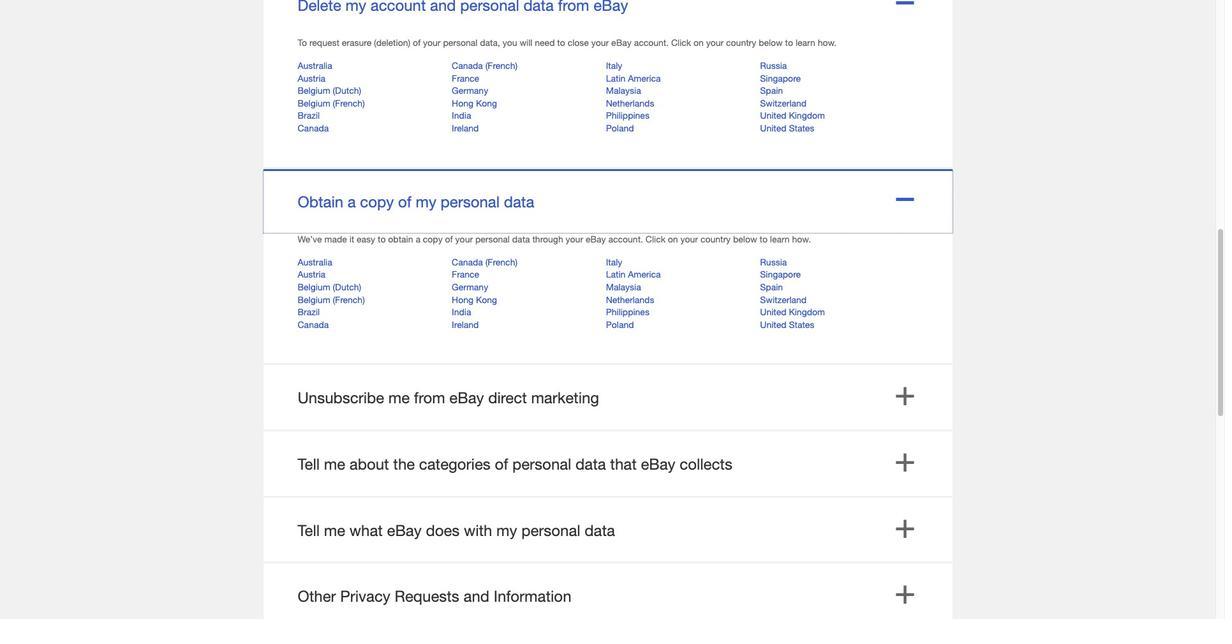 Task type: locate. For each thing, give the bounding box(es) containing it.
united kingdom link
[[761, 110, 825, 121], [761, 307, 825, 317]]

0 vertical spatial germany link
[[452, 85, 488, 96]]

2 latin america link from the top
[[606, 269, 661, 280]]

we've made it easy to obtain a copy of your personal data through your ebay account. click on your country below to learn how.
[[298, 234, 811, 245]]

1 latin from the top
[[606, 73, 626, 83]]

of
[[398, 193, 412, 210], [445, 234, 453, 245], [495, 455, 508, 473]]

1 netherlands from the top
[[606, 98, 655, 108]]

0 vertical spatial philippines link
[[606, 110, 650, 121]]

below
[[759, 37, 783, 48], [734, 234, 758, 245]]

canada (french) link for will
[[452, 60, 518, 71]]

1 australia austria belgium (dutch) belgium (french) brazil canada from the top
[[298, 60, 365, 133]]

2 brazil link from the top
[[298, 307, 320, 317]]

1 vertical spatial belgium (french) link
[[298, 294, 365, 305]]

0 vertical spatial spain link
[[761, 85, 783, 96]]

data up through
[[504, 193, 535, 210]]

2 hong kong link from the top
[[452, 294, 497, 305]]

the
[[393, 455, 415, 473]]

2 malaysia from the top
[[606, 282, 641, 292]]

italy link down to request erasure (deletion) of your personal data, you will need to close your ebay account. click on your country below to learn how.
[[606, 60, 623, 71]]

australia link down we've
[[298, 257, 332, 267]]

2 switzerland link from the top
[[761, 294, 807, 305]]

malaysia for account.
[[606, 85, 641, 96]]

2 italy link from the top
[[606, 257, 623, 267]]

1 kingdom from the top
[[789, 110, 825, 121]]

0 vertical spatial united states link
[[761, 123, 815, 133]]

australia austria belgium (dutch) belgium (french) brazil canada down made
[[298, 257, 365, 330]]

poland link for account.
[[606, 123, 634, 133]]

2 russia link from the top
[[761, 257, 787, 267]]

0 vertical spatial states
[[789, 123, 815, 133]]

1 vertical spatial tell
[[298, 521, 320, 539]]

1 malaysia link from the top
[[606, 85, 641, 96]]

0 vertical spatial hong
[[452, 98, 474, 108]]

1 vertical spatial australia link
[[298, 257, 332, 267]]

copy up easy
[[360, 193, 394, 210]]

russia link for learn
[[761, 60, 787, 71]]

russia link
[[761, 60, 787, 71], [761, 257, 787, 267]]

1 vertical spatial belgium (dutch) link
[[298, 282, 361, 292]]

1 latin america link from the top
[[606, 73, 661, 83]]

states
[[789, 123, 815, 133], [789, 319, 815, 330]]

2 spain link from the top
[[761, 282, 783, 292]]

hong kong link for will
[[452, 98, 497, 108]]

philippines
[[606, 110, 650, 121], [606, 307, 650, 317]]

me left about
[[324, 455, 346, 473]]

to
[[558, 37, 566, 48], [786, 37, 794, 48], [378, 234, 386, 245], [760, 234, 768, 245]]

1 brazil from the top
[[298, 110, 320, 121]]

1 vertical spatial russia
[[761, 257, 787, 267]]

2 russia from the top
[[761, 257, 787, 267]]

2 brazil from the top
[[298, 307, 320, 317]]

austria down we've
[[298, 269, 326, 280]]

obtain
[[298, 193, 344, 210]]

2 germany link from the top
[[452, 282, 488, 292]]

1 horizontal spatial below
[[759, 37, 783, 48]]

1 kong from the top
[[476, 98, 497, 108]]

australia austria belgium (dutch) belgium (french) brazil canada
[[298, 60, 365, 133], [298, 257, 365, 330]]

0 vertical spatial how.
[[818, 37, 837, 48]]

russia for learn
[[761, 60, 787, 71]]

1 horizontal spatial copy
[[423, 234, 443, 245]]

1 vertical spatial switzerland
[[761, 294, 807, 305]]

latin
[[606, 73, 626, 83], [606, 269, 626, 280]]

2 hong from the top
[[452, 294, 474, 305]]

belgium (french) link for request erasure
[[298, 98, 365, 108]]

0 horizontal spatial below
[[734, 234, 758, 245]]

malaysia for your
[[606, 282, 641, 292]]

2 poland from the top
[[606, 319, 634, 330]]

0 horizontal spatial a
[[348, 193, 356, 210]]

2 ireland link from the top
[[452, 319, 479, 330]]

tell left what
[[298, 521, 320, 539]]

australia down we've
[[298, 257, 332, 267]]

india link
[[452, 110, 471, 121], [452, 307, 471, 317]]

obtain a copy of my personal data
[[298, 193, 535, 210]]

1 switzerland from the top
[[761, 98, 807, 108]]

of right obtain
[[445, 234, 453, 245]]

switzerland
[[761, 98, 807, 108], [761, 294, 807, 305]]

philippines link for account.
[[606, 110, 650, 121]]

2 malaysia link from the top
[[606, 282, 641, 292]]

1 vertical spatial spain
[[761, 282, 783, 292]]

canada (french) link
[[452, 60, 518, 71], [452, 257, 518, 267]]

(dutch) for request erasure
[[333, 85, 361, 96]]

0 vertical spatial brazil
[[298, 110, 320, 121]]

1 belgium (french) link from the top
[[298, 98, 365, 108]]

of up obtain
[[398, 193, 412, 210]]

1 vertical spatial spain link
[[761, 282, 783, 292]]

1 ireland link from the top
[[452, 123, 479, 133]]

canada
[[452, 60, 483, 71], [298, 123, 329, 133], [452, 257, 483, 267], [298, 319, 329, 330]]

with
[[464, 521, 492, 539]]

canada (french) france germany hong kong india ireland for copy
[[452, 257, 518, 330]]

personal
[[443, 37, 478, 48], [441, 193, 500, 210], [476, 234, 510, 245], [513, 455, 572, 473], [522, 521, 581, 539]]

0 vertical spatial poland
[[606, 123, 634, 133]]

0 vertical spatial france link
[[452, 73, 480, 83]]

1 vertical spatial hong
[[452, 294, 474, 305]]

2 india from the top
[[452, 307, 471, 317]]

(french) down you
[[486, 60, 518, 71]]

spain
[[761, 85, 783, 96], [761, 282, 783, 292]]

1 vertical spatial italy link
[[606, 257, 623, 267]]

2 switzerland from the top
[[761, 294, 807, 305]]

1 vertical spatial canada (french) france germany hong kong india ireland
[[452, 257, 518, 330]]

other privacy requests and information
[[298, 587, 572, 605]]

france link for obtain
[[452, 269, 480, 280]]

1 russia singapore spain switzerland united kingdom united states from the top
[[761, 60, 825, 133]]

me for what
[[324, 521, 346, 539]]

france for obtain
[[452, 269, 480, 280]]

germany link for copy
[[452, 282, 488, 292]]

united states link for below
[[761, 319, 815, 330]]

1 america from the top
[[628, 73, 661, 83]]

click
[[672, 37, 691, 48], [646, 234, 666, 245]]

canada link for to
[[298, 123, 329, 133]]

(dutch) down request erasure
[[333, 85, 361, 96]]

1 canada (french) link from the top
[[452, 60, 518, 71]]

italy for account.
[[606, 60, 623, 71]]

1 vertical spatial australia austria belgium (dutch) belgium (french) brazil canada
[[298, 257, 365, 330]]

1 italy from the top
[[606, 60, 623, 71]]

information
[[494, 587, 572, 605]]

2 vertical spatial me
[[324, 521, 346, 539]]

australia austria belgium (dutch) belgium (french) brazil canada for request erasure
[[298, 60, 365, 133]]

1 vertical spatial netherlands
[[606, 294, 655, 305]]

1 vertical spatial country
[[701, 234, 731, 245]]

1 canada (french) france germany hong kong india ireland from the top
[[452, 60, 518, 133]]

2 france from the top
[[452, 269, 480, 280]]

1 vertical spatial on
[[668, 234, 678, 245]]

1 hong kong link from the top
[[452, 98, 497, 108]]

1 vertical spatial philippines link
[[606, 307, 650, 317]]

1 horizontal spatial of
[[445, 234, 453, 245]]

latin america link
[[606, 73, 661, 83], [606, 269, 661, 280]]

how.
[[818, 37, 837, 48], [793, 234, 811, 245]]

1 vertical spatial poland
[[606, 319, 634, 330]]

1 germany link from the top
[[452, 85, 488, 96]]

data left that
[[576, 455, 606, 473]]

2 spain from the top
[[761, 282, 783, 292]]

0 vertical spatial latin america link
[[606, 73, 661, 83]]

1 netherlands link from the top
[[606, 98, 655, 108]]

1 france link from the top
[[452, 73, 480, 83]]

spain link
[[761, 85, 783, 96], [761, 282, 783, 292]]

0 vertical spatial austria link
[[298, 73, 326, 83]]

1 philippines from the top
[[606, 110, 650, 121]]

0 vertical spatial (dutch)
[[333, 85, 361, 96]]

0 vertical spatial canada (french) link
[[452, 60, 518, 71]]

0 vertical spatial poland link
[[606, 123, 634, 133]]

australia link
[[298, 60, 332, 71], [298, 257, 332, 267]]

austria link down we've
[[298, 269, 326, 280]]

1 states from the top
[[789, 123, 815, 133]]

1 vertical spatial brazil
[[298, 307, 320, 317]]

1 vertical spatial me
[[324, 455, 346, 473]]

america
[[628, 73, 661, 83], [628, 269, 661, 280]]

malaysia link
[[606, 85, 641, 96], [606, 282, 641, 292]]

2 united states link from the top
[[761, 319, 815, 330]]

italy link for account.
[[606, 60, 623, 71]]

0 vertical spatial spain
[[761, 85, 783, 96]]

made
[[325, 234, 347, 245]]

1 switzerland link from the top
[[761, 98, 807, 108]]

4 united from the top
[[761, 319, 787, 330]]

0 vertical spatial canada link
[[298, 123, 329, 133]]

ireland link for data,
[[452, 123, 479, 133]]

1 malaysia from the top
[[606, 85, 641, 96]]

(french) down it
[[333, 294, 365, 305]]

my
[[416, 193, 437, 210], [497, 521, 517, 539]]

2 poland link from the top
[[606, 319, 634, 330]]

(dutch)
[[333, 85, 361, 96], [333, 282, 361, 292]]

about
[[350, 455, 389, 473]]

italy latin america malaysia netherlands philippines poland for click
[[606, 60, 661, 133]]

1 italy link from the top
[[606, 60, 623, 71]]

2 latin from the top
[[606, 269, 626, 280]]

1 austria from the top
[[298, 73, 326, 83]]

1 australia link from the top
[[298, 60, 332, 71]]

switzerland link for below
[[761, 294, 807, 305]]

2 italy from the top
[[606, 257, 623, 267]]

1 horizontal spatial how.
[[818, 37, 837, 48]]

0 vertical spatial hong kong link
[[452, 98, 497, 108]]

1 vertical spatial india link
[[452, 307, 471, 317]]

1 russia from the top
[[761, 60, 787, 71]]

1 vertical spatial austria link
[[298, 269, 326, 280]]

2 kingdom from the top
[[789, 307, 825, 317]]

singapore link for below
[[761, 269, 801, 280]]

india
[[452, 110, 471, 121], [452, 307, 471, 317]]

me left from
[[389, 389, 410, 407]]

0 vertical spatial click
[[672, 37, 691, 48]]

1 vertical spatial austria
[[298, 269, 326, 280]]

1 vertical spatial switzerland link
[[761, 294, 807, 305]]

0 vertical spatial germany
[[452, 85, 488, 96]]

copy right obtain
[[423, 234, 443, 245]]

1 vertical spatial my
[[497, 521, 517, 539]]

0 vertical spatial italy
[[606, 60, 623, 71]]

australia austria belgium (dutch) belgium (french) brazil canada down request erasure
[[298, 60, 365, 133]]

0 horizontal spatial my
[[416, 193, 437, 210]]

2 kong from the top
[[476, 294, 497, 305]]

india for obtain
[[452, 307, 471, 317]]

1 vertical spatial below
[[734, 234, 758, 245]]

0 vertical spatial switzerland
[[761, 98, 807, 108]]

1 india link from the top
[[452, 110, 471, 121]]

(dutch) down it
[[333, 282, 361, 292]]

2 canada link from the top
[[298, 319, 329, 330]]

america for click
[[628, 73, 661, 83]]

hong kong link
[[452, 98, 497, 108], [452, 294, 497, 305]]

canada (french) link for copy
[[452, 257, 518, 267]]

1 spain link from the top
[[761, 85, 783, 96]]

1 vertical spatial russia link
[[761, 257, 787, 267]]

3 belgium from the top
[[298, 282, 330, 292]]

united states link for learn
[[761, 123, 815, 133]]

philippines for account.
[[606, 110, 650, 121]]

belgium (french) link down request erasure
[[298, 98, 365, 108]]

other
[[298, 587, 336, 605]]

account.
[[634, 37, 669, 48], [609, 234, 643, 245]]

singapore link for learn
[[761, 73, 801, 83]]

united
[[761, 110, 787, 121], [761, 123, 787, 133], [761, 307, 787, 317], [761, 319, 787, 330]]

ireland
[[452, 123, 479, 133], [452, 319, 479, 330]]

0 vertical spatial my
[[416, 193, 437, 210]]

1 austria link from the top
[[298, 73, 326, 83]]

unsubscribe
[[298, 389, 384, 407]]

me
[[389, 389, 410, 407], [324, 455, 346, 473], [324, 521, 346, 539]]

copy
[[360, 193, 394, 210], [423, 234, 443, 245]]

tell me what ebay does with my personal data
[[298, 521, 615, 539]]

2 netherlands link from the top
[[606, 294, 655, 305]]

italy down to request erasure (deletion) of your personal data, you will need to close your ebay account. click on your country below to learn how.
[[606, 60, 623, 71]]

tell me about the categories of personal data that ebay collects
[[298, 455, 733, 473]]

0 vertical spatial kong
[[476, 98, 497, 108]]

0 vertical spatial kingdom
[[789, 110, 825, 121]]

2 australia link from the top
[[298, 257, 332, 267]]

1 horizontal spatial on
[[694, 37, 704, 48]]

data
[[504, 193, 535, 210], [513, 234, 530, 245], [576, 455, 606, 473], [585, 521, 615, 539]]

italy link down obtain a copy of my personal data link
[[606, 257, 623, 267]]

1 vertical spatial australia
[[298, 257, 332, 267]]

austria
[[298, 73, 326, 83], [298, 269, 326, 280]]

country
[[727, 37, 757, 48], [701, 234, 731, 245]]

poland for your
[[606, 319, 634, 330]]

close
[[568, 37, 589, 48]]

1 vertical spatial ireland
[[452, 319, 479, 330]]

0 vertical spatial belgium (dutch) link
[[298, 85, 361, 96]]

(dutch) for made
[[333, 282, 361, 292]]

2 austria link from the top
[[298, 269, 326, 280]]

germany link
[[452, 85, 488, 96], [452, 282, 488, 292]]

0 horizontal spatial on
[[668, 234, 678, 245]]

1 vertical spatial (dutch)
[[333, 282, 361, 292]]

1 belgium (dutch) link from the top
[[298, 85, 361, 96]]

(french)
[[486, 60, 518, 71], [333, 98, 365, 108], [486, 257, 518, 267], [333, 294, 365, 305]]

1 canada link from the top
[[298, 123, 329, 133]]

poland link
[[606, 123, 634, 133], [606, 319, 634, 330]]

belgium (french) link down made
[[298, 294, 365, 305]]

you
[[503, 37, 518, 48]]

tell left about
[[298, 455, 320, 473]]

0 vertical spatial singapore link
[[761, 73, 801, 83]]

switzerland link
[[761, 98, 807, 108], [761, 294, 807, 305]]

australia link down to
[[298, 60, 332, 71]]

1 singapore from the top
[[761, 73, 801, 83]]

1 vertical spatial canada (french) link
[[452, 257, 518, 267]]

canada link
[[298, 123, 329, 133], [298, 319, 329, 330]]

2 russia singapore spain switzerland united kingdom united states from the top
[[761, 257, 825, 330]]

1 vertical spatial united states link
[[761, 319, 815, 330]]

2 australia from the top
[[298, 257, 332, 267]]

of right categories
[[495, 455, 508, 473]]

2 australia austria belgium (dutch) belgium (french) brazil canada from the top
[[298, 257, 365, 330]]

0 vertical spatial india link
[[452, 110, 471, 121]]

austria down to
[[298, 73, 326, 83]]

1 vertical spatial singapore link
[[761, 269, 801, 280]]

2 united kingdom link from the top
[[761, 307, 825, 317]]

ireland link
[[452, 123, 479, 133], [452, 319, 479, 330]]

canada (french) france germany hong kong india ireland for will
[[452, 60, 518, 133]]

1 australia from the top
[[298, 60, 332, 71]]

tell
[[298, 455, 320, 473], [298, 521, 320, 539]]

1 united states link from the top
[[761, 123, 815, 133]]

1 vertical spatial canada link
[[298, 319, 329, 330]]

2 india link from the top
[[452, 307, 471, 317]]

1 ireland from the top
[[452, 123, 479, 133]]

hong kong link for copy
[[452, 294, 497, 305]]

1 germany from the top
[[452, 85, 488, 96]]

0 vertical spatial tell
[[298, 455, 320, 473]]

germany
[[452, 85, 488, 96], [452, 282, 488, 292]]

russia
[[761, 60, 787, 71], [761, 257, 787, 267]]

0 vertical spatial france
[[452, 73, 480, 83]]

united kingdom link for to
[[761, 307, 825, 317]]

switzerland link for learn
[[761, 98, 807, 108]]

1 vertical spatial philippines
[[606, 307, 650, 317]]

2 netherlands from the top
[[606, 294, 655, 305]]

singapore for learn
[[761, 73, 801, 83]]

it
[[350, 234, 354, 245]]

belgium (french) link
[[298, 98, 365, 108], [298, 294, 365, 305]]

1 vertical spatial france link
[[452, 269, 480, 280]]

america for ebay
[[628, 269, 661, 280]]

russia singapore spain switzerland united kingdom united states
[[761, 60, 825, 133], [761, 257, 825, 330]]

1 singapore link from the top
[[761, 73, 801, 83]]

brazil
[[298, 110, 320, 121], [298, 307, 320, 317]]

2 (dutch) from the top
[[333, 282, 361, 292]]

germany link for will
[[452, 85, 488, 96]]

australia down to
[[298, 60, 332, 71]]

1 hong from the top
[[452, 98, 474, 108]]

data left through
[[513, 234, 530, 245]]

1 vertical spatial ireland link
[[452, 319, 479, 330]]

0 horizontal spatial copy
[[360, 193, 394, 210]]

a
[[348, 193, 356, 210], [416, 234, 421, 245]]

2 france link from the top
[[452, 269, 480, 280]]

austria link
[[298, 73, 326, 83], [298, 269, 326, 280]]

2 canada (french) france germany hong kong india ireland from the top
[[452, 257, 518, 330]]

2 america from the top
[[628, 269, 661, 280]]

0 vertical spatial russia
[[761, 60, 787, 71]]

ireland for data,
[[452, 123, 479, 133]]

latin america link for ebay
[[606, 269, 661, 280]]

australia link for we've
[[298, 257, 332, 267]]

brazil for we've
[[298, 307, 320, 317]]

0 vertical spatial philippines
[[606, 110, 650, 121]]

marketing
[[531, 389, 600, 407]]

belgium (french) link for made
[[298, 294, 365, 305]]

austria link for we've
[[298, 269, 326, 280]]

singapore
[[761, 73, 801, 83], [761, 269, 801, 280]]

belgium (dutch) link
[[298, 85, 361, 96], [298, 282, 361, 292]]

does
[[426, 521, 460, 539]]

1 vertical spatial italy
[[606, 257, 623, 267]]

netherlands link
[[606, 98, 655, 108], [606, 294, 655, 305]]

philippines link
[[606, 110, 650, 121], [606, 307, 650, 317]]

belgium (dutch) link down made
[[298, 282, 361, 292]]

1 vertical spatial states
[[789, 319, 815, 330]]

1 vertical spatial russia singapore spain switzerland united kingdom united states
[[761, 257, 825, 330]]

spain link for below
[[761, 282, 783, 292]]

2 singapore link from the top
[[761, 269, 801, 280]]

1 spain from the top
[[761, 85, 783, 96]]

1 india from the top
[[452, 110, 471, 121]]

germany for will
[[452, 85, 488, 96]]

australia austria belgium (dutch) belgium (french) brazil canada for made
[[298, 257, 365, 330]]

0 vertical spatial of
[[398, 193, 412, 210]]

italy latin america malaysia netherlands philippines poland
[[606, 60, 661, 133], [606, 257, 661, 330]]

learn
[[796, 37, 816, 48], [770, 234, 790, 245]]

belgium (dutch) link down request erasure
[[298, 85, 361, 96]]

netherlands
[[606, 98, 655, 108], [606, 294, 655, 305]]

0 vertical spatial russia singapore spain switzerland united kingdom united states
[[761, 60, 825, 133]]

2 canada (french) link from the top
[[452, 257, 518, 267]]

1 russia link from the top
[[761, 60, 787, 71]]

me for from
[[389, 389, 410, 407]]

2 singapore from the top
[[761, 269, 801, 280]]

2 germany from the top
[[452, 282, 488, 292]]

france link
[[452, 73, 480, 83], [452, 269, 480, 280]]

france
[[452, 73, 480, 83], [452, 269, 480, 280]]

1 vertical spatial poland link
[[606, 319, 634, 330]]

0 vertical spatial australia link
[[298, 60, 332, 71]]

malaysia
[[606, 85, 641, 96], [606, 282, 641, 292]]

1 tell from the top
[[298, 455, 320, 473]]

1 poland link from the top
[[606, 123, 634, 133]]

1 vertical spatial germany
[[452, 282, 488, 292]]

1 horizontal spatial a
[[416, 234, 421, 245]]

0 vertical spatial india
[[452, 110, 471, 121]]

0 vertical spatial netherlands link
[[606, 98, 655, 108]]

me left what
[[324, 521, 346, 539]]

1 vertical spatial account.
[[609, 234, 643, 245]]

netherlands for account.
[[606, 98, 655, 108]]

italy link
[[606, 60, 623, 71], [606, 257, 623, 267]]

states for to request erasure (deletion) of your personal data, you will need to close your ebay account. click on your country below to learn how.
[[789, 123, 815, 133]]

1 vertical spatial kong
[[476, 294, 497, 305]]

0 vertical spatial singapore
[[761, 73, 801, 83]]

0 vertical spatial switzerland link
[[761, 98, 807, 108]]

1 united kingdom link from the top
[[761, 110, 825, 121]]

austria link down to
[[298, 73, 326, 83]]

australia
[[298, 60, 332, 71], [298, 257, 332, 267]]

2 ireland from the top
[[452, 319, 479, 330]]

italy down obtain a copy of my personal data link
[[606, 257, 623, 267]]

poland
[[606, 123, 634, 133], [606, 319, 634, 330]]

switzerland for below
[[761, 294, 807, 305]]

1 france from the top
[[452, 73, 480, 83]]

other privacy requests and information link
[[263, 566, 953, 619]]

belgium (dutch) link for made
[[298, 282, 361, 292]]

1 italy latin america malaysia netherlands philippines poland from the top
[[606, 60, 661, 133]]

canada (french) france germany hong kong india ireland
[[452, 60, 518, 133], [452, 257, 518, 330]]

ebay down obtain a copy of my personal data link
[[586, 234, 606, 245]]

tell me what ebay does with my personal data link
[[263, 500, 953, 562]]

on
[[694, 37, 704, 48], [668, 234, 678, 245]]

australia link for to
[[298, 60, 332, 71]]

2 austria from the top
[[298, 269, 326, 280]]

italy latin america malaysia netherlands philippines poland for ebay
[[606, 257, 661, 330]]

1 vertical spatial kingdom
[[789, 307, 825, 317]]



Task type: describe. For each thing, give the bounding box(es) containing it.
tell for tell me what ebay does with my personal data
[[298, 521, 320, 539]]

from
[[414, 389, 445, 407]]

brazil link for to
[[298, 110, 320, 121]]

brazil for to
[[298, 110, 320, 121]]

unsubscribe me from ebay direct marketing link
[[263, 367, 953, 430]]

need
[[535, 37, 555, 48]]

tell me about the categories of personal data that ebay collects link
[[263, 433, 953, 496]]

0 vertical spatial on
[[694, 37, 704, 48]]

kingdom for to request erasure (deletion) of your personal data, you will need to close your ebay account. click on your country below to learn how.
[[789, 110, 825, 121]]

unsubscribe me from ebay direct marketing
[[298, 389, 600, 407]]

1 vertical spatial learn
[[770, 234, 790, 245]]

malaysia link for your
[[606, 282, 641, 292]]

0 vertical spatial learn
[[796, 37, 816, 48]]

spain for below
[[761, 282, 783, 292]]

austria for to
[[298, 73, 326, 83]]

netherlands link for your
[[606, 294, 655, 305]]

we've
[[298, 234, 322, 245]]

0 vertical spatial account.
[[634, 37, 669, 48]]

australia for to
[[298, 60, 332, 71]]

1 vertical spatial of
[[445, 234, 453, 245]]

brazil link for we've
[[298, 307, 320, 317]]

kingdom for we've made it easy to obtain a copy of your personal data through your ebay account. click on your country below to learn how.
[[789, 307, 825, 317]]

india link for obtain
[[452, 307, 471, 317]]

1 belgium from the top
[[298, 85, 330, 96]]

will
[[520, 37, 533, 48]]

privacy
[[340, 587, 391, 605]]

india link for data,
[[452, 110, 471, 121]]

(french) down request erasure
[[333, 98, 365, 108]]

obtain
[[388, 234, 413, 245]]

ireland for obtain
[[452, 319, 479, 330]]

hong for obtain
[[452, 294, 474, 305]]

requests
[[395, 587, 460, 605]]

kong for copy
[[476, 294, 497, 305]]

austria for we've
[[298, 269, 326, 280]]

2 vertical spatial of
[[495, 455, 508, 473]]

2 belgium from the top
[[298, 98, 330, 108]]

to
[[298, 37, 307, 48]]

collects
[[680, 455, 733, 473]]

request erasure
[[310, 37, 372, 48]]

canada link for we've
[[298, 319, 329, 330]]

germany for copy
[[452, 282, 488, 292]]

spain link for learn
[[761, 85, 783, 96]]

0 vertical spatial a
[[348, 193, 356, 210]]

netherlands for your
[[606, 294, 655, 305]]

that
[[611, 455, 637, 473]]

direct
[[489, 389, 527, 407]]

poland for account.
[[606, 123, 634, 133]]

0 horizontal spatial click
[[646, 234, 666, 245]]

(deletion) of
[[374, 37, 421, 48]]

categories
[[419, 455, 491, 473]]

latin for account.
[[606, 73, 626, 83]]

what
[[350, 521, 383, 539]]

belgium (dutch) link for request erasure
[[298, 85, 361, 96]]

kong for will
[[476, 98, 497, 108]]

ireland link for obtain
[[452, 319, 479, 330]]

easy
[[357, 234, 375, 245]]

malaysia link for account.
[[606, 85, 641, 96]]

latin america link for click
[[606, 73, 661, 83]]

ebay right that
[[641, 455, 676, 473]]

philippines link for your
[[606, 307, 650, 317]]

russia link for below
[[761, 257, 787, 267]]

through
[[533, 234, 564, 245]]

me for about
[[324, 455, 346, 473]]

france link for data,
[[452, 73, 480, 83]]

obtain a copy of my personal data link
[[263, 171, 953, 233]]

latin for your
[[606, 269, 626, 280]]

hong for data,
[[452, 98, 474, 108]]

spain for learn
[[761, 85, 783, 96]]

0 vertical spatial country
[[727, 37, 757, 48]]

united kingdom link for how.
[[761, 110, 825, 121]]

4 belgium from the top
[[298, 294, 330, 305]]

data,
[[480, 37, 500, 48]]

russia for below
[[761, 257, 787, 267]]

switzerland for learn
[[761, 98, 807, 108]]

italy for your
[[606, 257, 623, 267]]

italy link for your
[[606, 257, 623, 267]]

1 united from the top
[[761, 110, 787, 121]]

to request erasure (deletion) of your personal data, you will need to close your ebay account. click on your country below to learn how.
[[298, 37, 837, 48]]

philippines for your
[[606, 307, 650, 317]]

france for data,
[[452, 73, 480, 83]]

ebay right close
[[612, 37, 632, 48]]

3 united from the top
[[761, 307, 787, 317]]

tell for tell me about the categories of personal data that ebay collects
[[298, 455, 320, 473]]

states for we've made it easy to obtain a copy of your personal data through your ebay account. click on your country below to learn how.
[[789, 319, 815, 330]]

0 horizontal spatial how.
[[793, 234, 811, 245]]

austria link for to
[[298, 73, 326, 83]]

singapore for below
[[761, 269, 801, 280]]

india for data,
[[452, 110, 471, 121]]

poland link for your
[[606, 319, 634, 330]]

ebay right from
[[450, 389, 484, 407]]

australia for we've
[[298, 257, 332, 267]]

data up other privacy requests and information link
[[585, 521, 615, 539]]

ebay right what
[[387, 521, 422, 539]]

and
[[464, 587, 490, 605]]

2 united from the top
[[761, 123, 787, 133]]

netherlands link for account.
[[606, 98, 655, 108]]

0 vertical spatial copy
[[360, 193, 394, 210]]

(french) down the we've made it easy to obtain a copy of your personal data through your ebay account. click on your country below to learn how.
[[486, 257, 518, 267]]

russia singapore spain switzerland united kingdom united states for to
[[761, 257, 825, 330]]



Task type: vqa. For each thing, say whether or not it's contained in the screenshot.
left 'and'
no



